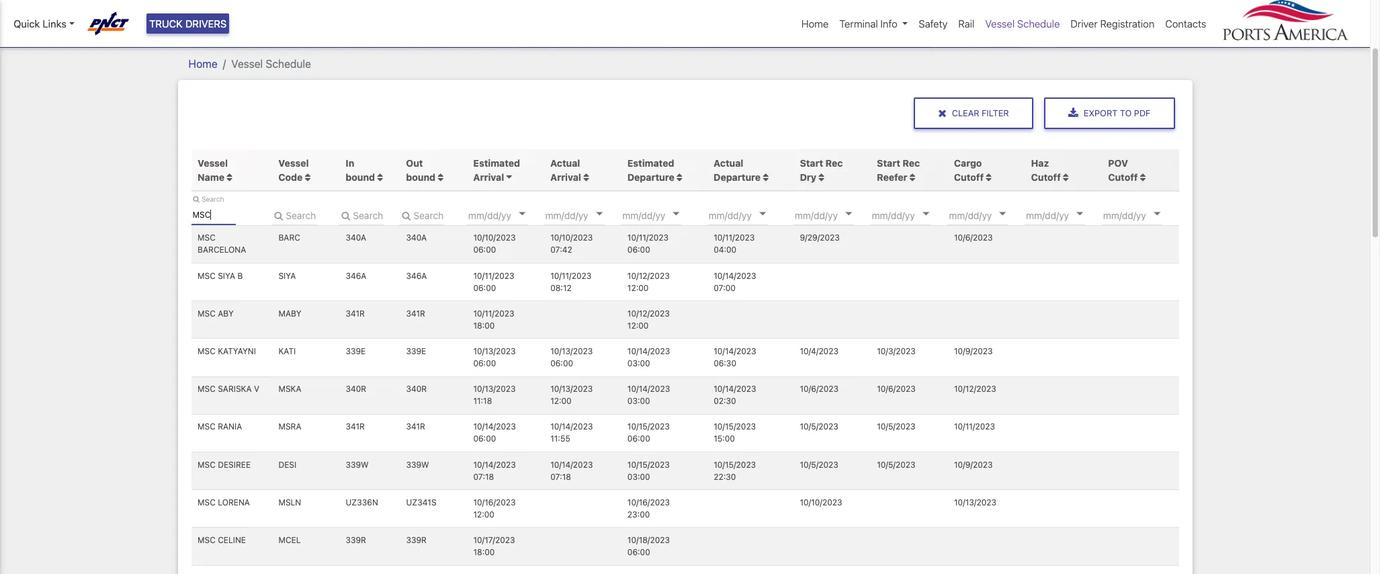 Task type: describe. For each thing, give the bounding box(es) containing it.
10/9/2023 for 10/5/2023
[[955, 460, 993, 470]]

msc for msc barcelona
[[198, 233, 216, 243]]

close image
[[939, 108, 947, 119]]

export to pdf
[[1084, 108, 1151, 118]]

1 vertical spatial vessel schedule
[[231, 58, 311, 70]]

10/16/2023 for 23:00
[[628, 497, 670, 507]]

10/13/2023 11:18
[[474, 384, 516, 406]]

terminal info link
[[835, 11, 914, 37]]

safety
[[919, 17, 948, 30]]

aby
[[218, 308, 234, 319]]

1 vertical spatial 10/11/2023 06:00
[[474, 271, 515, 293]]

10/10/2023 for 07:42
[[551, 233, 593, 243]]

1 10/14/2023 07:18 from the left
[[474, 460, 516, 482]]

1 340a from the left
[[346, 233, 367, 243]]

msc aby
[[198, 308, 234, 319]]

0 vertical spatial 10/11/2023 06:00
[[628, 233, 669, 255]]

uz336n
[[346, 497, 378, 507]]

actual arrival
[[551, 157, 581, 183]]

1 horizontal spatial home link
[[797, 11, 835, 37]]

04:00
[[714, 245, 737, 255]]

10/11/2023 08:12
[[551, 271, 592, 293]]

msc for msc rania
[[198, 422, 216, 432]]

2 10/14/2023 07:18 from the left
[[551, 460, 593, 482]]

start for dry
[[800, 157, 824, 169]]

desiree
[[218, 460, 251, 470]]

10/15/2023 15:00
[[714, 422, 756, 444]]

haz
[[1032, 157, 1050, 169]]

10/15/2023 for 03:00
[[628, 460, 670, 470]]

open calendar image for 9th the mm/dd/yy field from the right
[[519, 212, 526, 216]]

1 340r from the left
[[346, 384, 366, 394]]

open calendar image for eighth the mm/dd/yy field
[[1077, 212, 1084, 216]]

info
[[881, 17, 898, 30]]

5 mm/dd/yy field from the left
[[794, 205, 875, 225]]

cargo cutoff
[[955, 157, 984, 183]]

msc for msc sariska v
[[198, 384, 216, 394]]

rec for start rec reefer
[[903, 157, 920, 169]]

15:00
[[714, 434, 735, 444]]

1 open calendar image from the left
[[673, 212, 680, 216]]

in
[[346, 157, 355, 169]]

rania
[[218, 422, 242, 432]]

0 horizontal spatial 10/6/2023
[[800, 384, 839, 394]]

in bound
[[346, 157, 378, 183]]

export to pdf link
[[1045, 97, 1175, 129]]

10/15/2023 22:30
[[714, 460, 756, 482]]

contacts
[[1166, 17, 1207, 30]]

2 07:18 from the left
[[551, 472, 571, 482]]

1 10/13/2023 06:00 from the left
[[474, 346, 516, 368]]

2 339e from the left
[[406, 346, 426, 356]]

pov
[[1109, 157, 1129, 169]]

10/15/2023 for 06:00
[[628, 422, 670, 432]]

safety link
[[914, 11, 953, 37]]

10/15/2023 06:00
[[628, 422, 670, 444]]

10/15/2023 for 22:30
[[714, 460, 756, 470]]

10/14/2023 03:00 for 10/13/2023 12:00
[[628, 384, 670, 406]]

1 339w from the left
[[346, 460, 369, 470]]

msc siya b
[[198, 271, 243, 281]]

2 339r from the left
[[406, 535, 427, 545]]

lorena
[[218, 497, 250, 507]]

10/12/2023 for 10/11/2023 18:00
[[628, 308, 670, 319]]

22:30
[[714, 472, 736, 482]]

10/17/2023 18:00
[[474, 535, 515, 557]]

out
[[406, 157, 423, 169]]

2 mm/dd/yy field from the left
[[544, 205, 625, 225]]

2 siya from the left
[[279, 271, 296, 281]]

10/10/2023 07:42
[[551, 233, 593, 255]]

1 346a from the left
[[346, 271, 367, 281]]

10/12/2023 12:00 for 10/11/2023 18:00
[[628, 308, 670, 331]]

msc for msc katyayni
[[198, 346, 216, 356]]

actual departure
[[714, 157, 761, 183]]

02:30
[[714, 396, 737, 406]]

contacts link
[[1161, 11, 1212, 37]]

msc for msc lorena
[[198, 497, 216, 507]]

msc rania
[[198, 422, 242, 432]]

estimated departure
[[628, 157, 675, 183]]

quick
[[13, 17, 40, 30]]

msln
[[279, 497, 301, 507]]

10/16/2023 23:00
[[628, 497, 670, 520]]

msc celine
[[198, 535, 246, 545]]

9/29/2023
[[800, 233, 840, 243]]

10/12/2023 for 10/11/2023 06:00
[[628, 271, 670, 281]]

07:42
[[551, 245, 573, 255]]

10/18/2023 06:00
[[628, 535, 670, 557]]

open calendar image for eighth the mm/dd/yy field from right
[[596, 212, 603, 216]]

maby
[[279, 308, 302, 319]]

to
[[1121, 108, 1132, 118]]

truck drivers link
[[147, 13, 229, 34]]

quick links link
[[13, 16, 74, 31]]

2 open calendar image from the left
[[760, 212, 766, 216]]

10/14/2023 06:00
[[474, 422, 516, 444]]

cutoff for cargo
[[955, 171, 984, 183]]

07:00
[[714, 283, 736, 293]]

rec for start rec dry
[[826, 157, 843, 169]]

10/18/2023
[[628, 535, 670, 545]]

name
[[198, 171, 225, 183]]

departure for estimated
[[628, 171, 675, 183]]

1 mm/dd/yy field from the left
[[467, 205, 548, 225]]

katyayni
[[218, 346, 256, 356]]

11:55
[[551, 434, 571, 444]]

0 vertical spatial vessel schedule
[[986, 17, 1060, 30]]

9 mm/dd/yy field from the left
[[1102, 205, 1183, 225]]

celine
[[218, 535, 246, 545]]

actual for actual arrival
[[551, 157, 580, 169]]

export
[[1084, 108, 1118, 118]]

10/12/2023 12:00 for 10/11/2023 06:00
[[628, 271, 670, 293]]

msra
[[279, 422, 302, 432]]

truck drivers
[[149, 17, 227, 30]]

barcelona
[[198, 245, 246, 255]]

4 mm/dd/yy field from the left
[[708, 205, 788, 225]]

10/13/2023 12:00
[[551, 384, 593, 406]]

reefer
[[877, 171, 908, 183]]

clear filter button
[[914, 97, 1034, 129]]

10/14/2023 07:00
[[714, 271, 757, 293]]

registration
[[1101, 17, 1155, 30]]

2 339w from the left
[[406, 460, 429, 470]]



Task type: vqa. For each thing, say whether or not it's contained in the screenshot.
10/6/2023 to the middle
yes



Task type: locate. For each thing, give the bounding box(es) containing it.
03:00 for 10/13/2023 12:00
[[628, 396, 651, 406]]

10/14/2023 02:30
[[714, 384, 757, 406]]

2 vertical spatial 03:00
[[628, 472, 651, 482]]

10/14/2023 06:30
[[714, 346, 757, 368]]

driver registration link
[[1066, 11, 1161, 37]]

1 open calendar image from the left
[[519, 212, 526, 216]]

home
[[802, 17, 829, 30], [189, 58, 218, 70]]

0 vertical spatial schedule
[[1018, 17, 1060, 30]]

10/3/2023
[[877, 346, 916, 356]]

7 msc from the top
[[198, 460, 216, 470]]

msc inside msc barcelona
[[198, 233, 216, 243]]

bound inside out bound
[[406, 171, 436, 183]]

rec inside the start rec reefer
[[903, 157, 920, 169]]

3 open calendar image from the left
[[846, 212, 852, 216]]

dry
[[800, 171, 817, 183]]

2 10/12/2023 12:00 from the top
[[628, 308, 670, 331]]

1 horizontal spatial 339w
[[406, 460, 429, 470]]

1 10/12/2023 12:00 from the top
[[628, 271, 670, 293]]

siya left b
[[218, 271, 235, 281]]

10/15/2023 up 15:00
[[714, 422, 756, 432]]

cutoff down cargo
[[955, 171, 984, 183]]

339w up uz341s
[[406, 460, 429, 470]]

2 arrival from the left
[[551, 171, 581, 183]]

10/10/2023 for 06:00
[[474, 233, 516, 243]]

339r down uz341s
[[406, 535, 427, 545]]

actual
[[551, 157, 580, 169], [714, 157, 744, 169]]

10/15/2023
[[628, 422, 670, 432], [714, 422, 756, 432], [628, 460, 670, 470], [714, 460, 756, 470]]

start up dry
[[800, 157, 824, 169]]

0 horizontal spatial siya
[[218, 271, 235, 281]]

07:18 down 11:55
[[551, 472, 571, 482]]

1 horizontal spatial 10/11/2023 06:00
[[628, 233, 669, 255]]

1 vertical spatial 10/14/2023 03:00
[[628, 384, 670, 406]]

arrival for estimated arrival
[[474, 171, 504, 183]]

0 vertical spatial 10/12/2023
[[628, 271, 670, 281]]

8 mm/dd/yy field from the left
[[1025, 205, 1106, 225]]

0 vertical spatial 10/9/2023
[[955, 346, 993, 356]]

10/6/2023
[[955, 233, 993, 243], [800, 384, 839, 394], [877, 384, 916, 394]]

1 horizontal spatial 339e
[[406, 346, 426, 356]]

mm/dd/yy field down 'estimated departure' in the top left of the page
[[621, 205, 702, 225]]

1 horizontal spatial cutoff
[[1032, 171, 1061, 183]]

10/11/2023 18:00
[[474, 308, 515, 331]]

bound for out
[[406, 171, 436, 183]]

339r
[[346, 535, 366, 545], [406, 535, 427, 545]]

drivers
[[185, 17, 227, 30]]

1 horizontal spatial 10/13/2023 06:00
[[551, 346, 593, 368]]

0 horizontal spatial 07:18
[[474, 472, 494, 482]]

1 estimated from the left
[[474, 157, 520, 169]]

12:00 inside 10/13/2023 12:00
[[551, 396, 572, 406]]

out bound
[[406, 157, 438, 183]]

actual inside the actual departure
[[714, 157, 744, 169]]

msc left katyayni
[[198, 346, 216, 356]]

code
[[279, 171, 303, 183]]

10/16/2023 for 12:00
[[474, 497, 516, 507]]

3 msc from the top
[[198, 308, 216, 319]]

bound for in
[[346, 171, 375, 183]]

msc desiree
[[198, 460, 251, 470]]

0 vertical spatial 10/12/2023 12:00
[[628, 271, 670, 293]]

bound down in
[[346, 171, 375, 183]]

2 estimated from the left
[[628, 157, 675, 169]]

estimated for arrival
[[474, 157, 520, 169]]

terminal
[[840, 17, 878, 30]]

mcel
[[279, 535, 301, 545]]

rail
[[959, 17, 975, 30]]

07:18 up 10/16/2023 12:00
[[474, 472, 494, 482]]

start up reefer
[[877, 157, 901, 169]]

339r down "uz336n"
[[346, 535, 366, 545]]

10/14/2023
[[714, 271, 757, 281], [628, 346, 670, 356], [714, 346, 757, 356], [628, 384, 670, 394], [714, 384, 757, 394], [474, 422, 516, 432], [551, 422, 593, 432], [474, 460, 516, 470], [551, 460, 593, 470]]

1 horizontal spatial 10/16/2023
[[628, 497, 670, 507]]

23:00
[[628, 509, 650, 520]]

links
[[43, 17, 66, 30]]

2 03:00 from the top
[[628, 396, 651, 406]]

1 vertical spatial home link
[[189, 58, 218, 70]]

10/13/2023
[[474, 346, 516, 356], [551, 346, 593, 356], [474, 384, 516, 394], [551, 384, 593, 394], [955, 497, 997, 507]]

estimated for departure
[[628, 157, 675, 169]]

340a
[[346, 233, 367, 243], [406, 233, 427, 243]]

driver registration
[[1071, 17, 1155, 30]]

1 departure from the left
[[628, 171, 675, 183]]

terminal info
[[840, 17, 898, 30]]

3 03:00 from the top
[[628, 472, 651, 482]]

2 vertical spatial 10/12/2023
[[955, 384, 997, 394]]

msc katyayni
[[198, 346, 256, 356]]

10/11/2023 06:00
[[628, 233, 669, 255], [474, 271, 515, 293]]

10/10/2023
[[474, 233, 516, 243], [551, 233, 593, 243], [800, 497, 843, 507]]

1 vertical spatial home
[[189, 58, 218, 70]]

cutoff for pov
[[1109, 171, 1139, 183]]

10/14/2023 07:18 down 10/14/2023 06:00
[[474, 460, 516, 482]]

2 rec from the left
[[903, 157, 920, 169]]

2 346a from the left
[[406, 271, 427, 281]]

2 10/16/2023 from the left
[[628, 497, 670, 507]]

1 vertical spatial 10/12/2023 12:00
[[628, 308, 670, 331]]

0 horizontal spatial home
[[189, 58, 218, 70]]

1 horizontal spatial 10/6/2023
[[877, 384, 916, 394]]

8 msc from the top
[[198, 497, 216, 507]]

vessel name
[[198, 157, 228, 183]]

1 339e from the left
[[346, 346, 366, 356]]

v
[[254, 384, 260, 394]]

msc for msc siya b
[[198, 271, 216, 281]]

10/12/2023 12:00
[[628, 271, 670, 293], [628, 308, 670, 331]]

1 03:00 from the top
[[628, 358, 651, 368]]

1 horizontal spatial vessel schedule
[[986, 17, 1060, 30]]

10/14/2023 07:18 down 11:55
[[551, 460, 593, 482]]

06:00 inside 10/14/2023 06:00
[[474, 434, 496, 444]]

rec up reefer
[[903, 157, 920, 169]]

0 horizontal spatial 10/10/2023
[[474, 233, 516, 243]]

2 bound from the left
[[406, 171, 436, 183]]

0 horizontal spatial 10/13/2023 06:00
[[474, 346, 516, 368]]

home link
[[797, 11, 835, 37], [189, 58, 218, 70]]

10/17/2023
[[474, 535, 515, 545]]

1 horizontal spatial bound
[[406, 171, 436, 183]]

0 horizontal spatial rec
[[826, 157, 843, 169]]

msc
[[198, 233, 216, 243], [198, 271, 216, 281], [198, 308, 216, 319], [198, 346, 216, 356], [198, 384, 216, 394], [198, 422, 216, 432], [198, 460, 216, 470], [198, 497, 216, 507], [198, 535, 216, 545]]

rec
[[826, 157, 843, 169], [903, 157, 920, 169]]

4 open calendar image from the left
[[1000, 212, 1007, 216]]

03:00 for 10/13/2023 06:00
[[628, 358, 651, 368]]

10/10/2023 06:00
[[474, 233, 516, 255]]

1 horizontal spatial rec
[[903, 157, 920, 169]]

1 horizontal spatial 10/14/2023 07:18
[[551, 460, 593, 482]]

1 horizontal spatial 10/10/2023
[[551, 233, 593, 243]]

0 horizontal spatial vessel schedule
[[231, 58, 311, 70]]

cargo
[[955, 157, 982, 169]]

07:18
[[474, 472, 494, 482], [551, 472, 571, 482]]

home link down drivers
[[189, 58, 218, 70]]

0 horizontal spatial bound
[[346, 171, 375, 183]]

10/15/2023 up 10/15/2023 03:00
[[628, 422, 670, 432]]

msc for msc aby
[[198, 308, 216, 319]]

03:00
[[628, 358, 651, 368], [628, 396, 651, 406], [628, 472, 651, 482]]

10/15/2023 03:00
[[628, 460, 670, 482]]

10/9/2023 for 10/3/2023
[[955, 346, 993, 356]]

msc left lorena
[[198, 497, 216, 507]]

0 vertical spatial home
[[802, 17, 829, 30]]

mm/dd/yy field up 10/11/2023 04:00
[[708, 205, 788, 225]]

0 horizontal spatial start
[[800, 157, 824, 169]]

0 horizontal spatial cutoff
[[955, 171, 984, 183]]

mm/dd/yy field up 10/10/2023 07:42 in the top left of the page
[[544, 205, 625, 225]]

0 horizontal spatial departure
[[628, 171, 675, 183]]

bound
[[346, 171, 375, 183], [406, 171, 436, 183]]

1 vertical spatial schedule
[[266, 58, 311, 70]]

0 horizontal spatial 339e
[[346, 346, 366, 356]]

10/14/2023 11:55
[[551, 422, 593, 444]]

0 vertical spatial 18:00
[[474, 321, 495, 331]]

cutoff down pov
[[1109, 171, 1139, 183]]

18:00 for 10/11/2023 18:00
[[474, 321, 495, 331]]

10/16/2023
[[474, 497, 516, 507], [628, 497, 670, 507]]

1 cutoff from the left
[[955, 171, 984, 183]]

1 vertical spatial 18:00
[[474, 547, 495, 557]]

vessel schedule link
[[980, 11, 1066, 37]]

msc left rania
[[198, 422, 216, 432]]

arrival inside estimated arrival
[[474, 171, 504, 183]]

bound down out
[[406, 171, 436, 183]]

home left the terminal
[[802, 17, 829, 30]]

start inside the start rec reefer
[[877, 157, 901, 169]]

1 siya from the left
[[218, 271, 235, 281]]

06:00 inside 10/15/2023 06:00
[[628, 434, 651, 444]]

0 horizontal spatial 339w
[[346, 460, 369, 470]]

uz341s
[[406, 497, 437, 507]]

1 10/14/2023 03:00 from the top
[[628, 346, 670, 368]]

06:00 inside 10/10/2023 06:00
[[474, 245, 496, 255]]

1 horizontal spatial 346a
[[406, 271, 427, 281]]

0 horizontal spatial arrival
[[474, 171, 504, 183]]

1 vertical spatial 03:00
[[628, 396, 651, 406]]

1 actual from the left
[[551, 157, 580, 169]]

rec inside start rec dry
[[826, 157, 843, 169]]

7 mm/dd/yy field from the left
[[948, 205, 1029, 225]]

18:00 inside the 10/17/2023 18:00
[[474, 547, 495, 557]]

mm/dd/yy field up 9/29/2023
[[794, 205, 875, 225]]

1 horizontal spatial 340r
[[406, 384, 427, 394]]

2 cutoff from the left
[[1032, 171, 1061, 183]]

1 horizontal spatial siya
[[279, 271, 296, 281]]

msc left "celine"
[[198, 535, 216, 545]]

06:00 inside 10/18/2023 06:00
[[628, 547, 651, 557]]

1 msc from the top
[[198, 233, 216, 243]]

1 horizontal spatial start
[[877, 157, 901, 169]]

siya down barc
[[279, 271, 296, 281]]

1 10/16/2023 from the left
[[474, 497, 516, 507]]

2 10/13/2023 06:00 from the left
[[551, 346, 593, 368]]

3 open calendar image from the left
[[923, 212, 930, 216]]

10/16/2023 12:00
[[474, 497, 516, 520]]

1 10/9/2023 from the top
[[955, 346, 993, 356]]

1 horizontal spatial arrival
[[551, 171, 581, 183]]

siya
[[218, 271, 235, 281], [279, 271, 296, 281]]

1 bound from the left
[[346, 171, 375, 183]]

1 horizontal spatial estimated
[[628, 157, 675, 169]]

estimated inside 'estimated departure'
[[628, 157, 675, 169]]

10/4/2023
[[800, 346, 839, 356]]

barc
[[279, 233, 300, 243]]

1 339r from the left
[[346, 535, 366, 545]]

msc up barcelona
[[198, 233, 216, 243]]

4 open calendar image from the left
[[1077, 212, 1084, 216]]

2 340r from the left
[[406, 384, 427, 394]]

download image
[[1069, 108, 1079, 119]]

mm/dd/yy field down haz cutoff
[[1025, 205, 1106, 225]]

open calendar image
[[519, 212, 526, 216], [596, 212, 603, 216], [923, 212, 930, 216], [1077, 212, 1084, 216], [1154, 212, 1161, 216]]

0 horizontal spatial 10/11/2023 06:00
[[474, 271, 515, 293]]

0 horizontal spatial 346a
[[346, 271, 367, 281]]

truck
[[149, 17, 183, 30]]

vessel schedule
[[986, 17, 1060, 30], [231, 58, 311, 70]]

339w up "uz336n"
[[346, 460, 369, 470]]

2 actual from the left
[[714, 157, 744, 169]]

2 departure from the left
[[714, 171, 761, 183]]

10/13/2023 06:00 up 10/13/2023 11:18
[[474, 346, 516, 368]]

1 arrival from the left
[[474, 171, 504, 183]]

pov cutoff
[[1109, 157, 1139, 183]]

2 10/9/2023 from the top
[[955, 460, 993, 470]]

18:00 for 10/17/2023 18:00
[[474, 547, 495, 557]]

2 horizontal spatial cutoff
[[1109, 171, 1139, 183]]

open calendar image for 1st the mm/dd/yy field from right
[[1154, 212, 1161, 216]]

cutoff for haz
[[1032, 171, 1061, 183]]

cutoff
[[955, 171, 984, 183], [1032, 171, 1061, 183], [1109, 171, 1139, 183]]

clear
[[953, 108, 980, 118]]

0 horizontal spatial 10/14/2023 07:18
[[474, 460, 516, 482]]

10/15/2023 up 22:30 at the right
[[714, 460, 756, 470]]

10/16/2023 up 10/17/2023
[[474, 497, 516, 507]]

msc down barcelona
[[198, 271, 216, 281]]

18:00
[[474, 321, 495, 331], [474, 547, 495, 557]]

10/16/2023 up 23:00
[[628, 497, 670, 507]]

1 07:18 from the left
[[474, 472, 494, 482]]

2 horizontal spatial 10/10/2023
[[800, 497, 843, 507]]

home inside home link
[[802, 17, 829, 30]]

home link left the terminal
[[797, 11, 835, 37]]

5 open calendar image from the left
[[1154, 212, 1161, 216]]

mm/dd/yy field down reefer
[[871, 205, 952, 225]]

03:00 for 10/14/2023 07:18
[[628, 472, 651, 482]]

2 open calendar image from the left
[[596, 212, 603, 216]]

2 340a from the left
[[406, 233, 427, 243]]

haz cutoff
[[1032, 157, 1061, 183]]

vessel code
[[279, 157, 309, 183]]

msc barcelona
[[198, 233, 246, 255]]

1 horizontal spatial 07:18
[[551, 472, 571, 482]]

12:00 inside 10/16/2023 12:00
[[474, 509, 495, 520]]

msc sariska v
[[198, 384, 260, 394]]

0 horizontal spatial home link
[[189, 58, 218, 70]]

0 horizontal spatial estimated
[[474, 157, 520, 169]]

msc left desiree
[[198, 460, 216, 470]]

1 rec from the left
[[826, 157, 843, 169]]

open calendar image for 4th the mm/dd/yy field from the right
[[923, 212, 930, 216]]

06:00
[[474, 245, 496, 255], [628, 245, 651, 255], [474, 283, 496, 293], [474, 358, 496, 368], [551, 358, 573, 368], [474, 434, 496, 444], [628, 434, 651, 444], [628, 547, 651, 557]]

1 start from the left
[[800, 157, 824, 169]]

arrival for actual arrival
[[551, 171, 581, 183]]

1 horizontal spatial schedule
[[1018, 17, 1060, 30]]

1 horizontal spatial home
[[802, 17, 829, 30]]

msc left the sariska
[[198, 384, 216, 394]]

18:00 inside 10/11/2023 18:00
[[474, 321, 495, 331]]

0 vertical spatial home link
[[797, 11, 835, 37]]

bound inside in bound
[[346, 171, 375, 183]]

6 msc from the top
[[198, 422, 216, 432]]

start inside start rec dry
[[800, 157, 824, 169]]

03:00 inside 10/15/2023 03:00
[[628, 472, 651, 482]]

1 horizontal spatial actual
[[714, 157, 744, 169]]

2 msc from the top
[[198, 271, 216, 281]]

2 18:00 from the top
[[474, 547, 495, 557]]

10/15/2023 for 15:00
[[714, 422, 756, 432]]

10/11/2023
[[628, 233, 669, 243], [714, 233, 755, 243], [474, 271, 515, 281], [551, 271, 592, 281], [474, 308, 515, 319], [955, 422, 996, 432]]

driver
[[1071, 17, 1098, 30]]

9 msc from the top
[[198, 535, 216, 545]]

0 horizontal spatial 10/16/2023
[[474, 497, 516, 507]]

4 msc from the top
[[198, 346, 216, 356]]

mm/dd/yy field up 10/10/2023 06:00
[[467, 205, 548, 225]]

departure for actual
[[714, 171, 761, 183]]

start rec reefer
[[877, 157, 920, 183]]

10/9/2023
[[955, 346, 993, 356], [955, 460, 993, 470]]

1 horizontal spatial 339r
[[406, 535, 427, 545]]

1 horizontal spatial departure
[[714, 171, 761, 183]]

5 msc from the top
[[198, 384, 216, 394]]

rec left the start rec reefer
[[826, 157, 843, 169]]

open calendar image
[[673, 212, 680, 216], [760, 212, 766, 216], [846, 212, 852, 216], [1000, 212, 1007, 216]]

10/14/2023 03:00 for 10/13/2023 06:00
[[628, 346, 670, 368]]

cutoff down haz
[[1032, 171, 1061, 183]]

2 horizontal spatial 10/6/2023
[[955, 233, 993, 243]]

0 horizontal spatial actual
[[551, 157, 580, 169]]

1 horizontal spatial 340a
[[406, 233, 427, 243]]

0 vertical spatial 10/14/2023 03:00
[[628, 346, 670, 368]]

2 10/14/2023 03:00 from the top
[[628, 384, 670, 406]]

msc left aby
[[198, 308, 216, 319]]

msc for msc celine
[[198, 535, 216, 545]]

mm/dd/yy field down cargo cutoff
[[948, 205, 1029, 225]]

0 horizontal spatial schedule
[[266, 58, 311, 70]]

actual inside actual arrival
[[551, 157, 580, 169]]

0 vertical spatial 03:00
[[628, 358, 651, 368]]

3 mm/dd/yy field from the left
[[621, 205, 702, 225]]

12:00
[[628, 283, 649, 293], [628, 321, 649, 331], [551, 396, 572, 406], [474, 509, 495, 520]]

10/13/2023 06:00 up 10/13/2023 12:00
[[551, 346, 593, 368]]

mm/dd/yy field down pov cutoff on the top
[[1102, 205, 1183, 225]]

0 horizontal spatial 340a
[[346, 233, 367, 243]]

10/15/2023 down 10/15/2023 06:00
[[628, 460, 670, 470]]

1 vertical spatial 10/9/2023
[[955, 460, 993, 470]]

mm/dd/yy field
[[467, 205, 548, 225], [544, 205, 625, 225], [621, 205, 702, 225], [708, 205, 788, 225], [794, 205, 875, 225], [871, 205, 952, 225], [948, 205, 1029, 225], [1025, 205, 1106, 225], [1102, 205, 1183, 225]]

start
[[800, 157, 824, 169], [877, 157, 901, 169]]

home down drivers
[[189, 58, 218, 70]]

quick links
[[13, 17, 66, 30]]

start rec dry
[[800, 157, 843, 183]]

1 vertical spatial 10/12/2023
[[628, 308, 670, 319]]

b
[[238, 271, 243, 281]]

estimated arrival
[[474, 157, 520, 183]]

10/5/2023
[[800, 422, 839, 432], [877, 422, 916, 432], [800, 460, 839, 470], [877, 460, 916, 470]]

1 18:00 from the top
[[474, 321, 495, 331]]

msc lorena
[[198, 497, 250, 507]]

actual for actual departure
[[714, 157, 744, 169]]

0 horizontal spatial 340r
[[346, 384, 366, 394]]

sariska
[[218, 384, 252, 394]]

6 mm/dd/yy field from the left
[[871, 205, 952, 225]]

3 cutoff from the left
[[1109, 171, 1139, 183]]

start for reefer
[[877, 157, 901, 169]]

msc for msc desiree
[[198, 460, 216, 470]]

None field
[[191, 205, 236, 225], [272, 205, 317, 225], [339, 205, 384, 225], [400, 205, 444, 225], [191, 205, 236, 225], [272, 205, 317, 225], [339, 205, 384, 225], [400, 205, 444, 225]]

2 start from the left
[[877, 157, 901, 169]]

0 horizontal spatial 339r
[[346, 535, 366, 545]]



